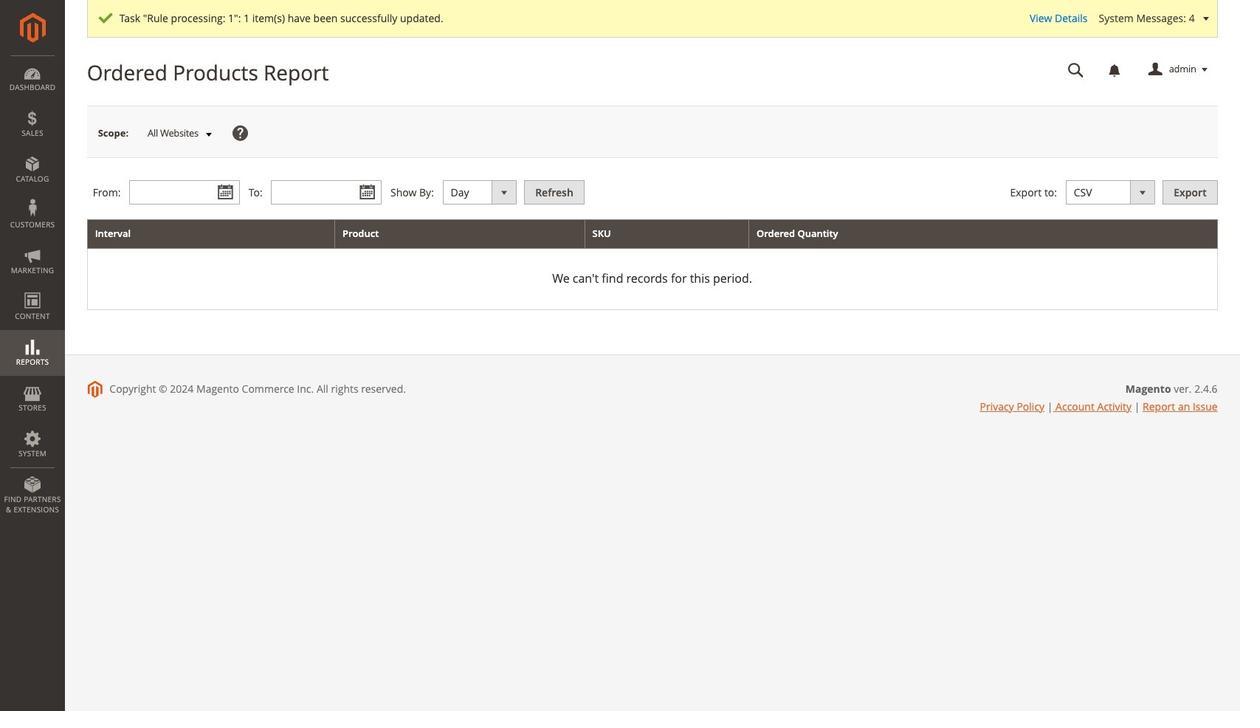 Task type: locate. For each thing, give the bounding box(es) containing it.
None text field
[[129, 180, 240, 205]]

None text field
[[1058, 57, 1095, 83], [271, 180, 382, 205], [1058, 57, 1095, 83], [271, 180, 382, 205]]

menu bar
[[0, 55, 65, 522]]



Task type: describe. For each thing, give the bounding box(es) containing it.
magento admin panel image
[[20, 13, 45, 43]]



